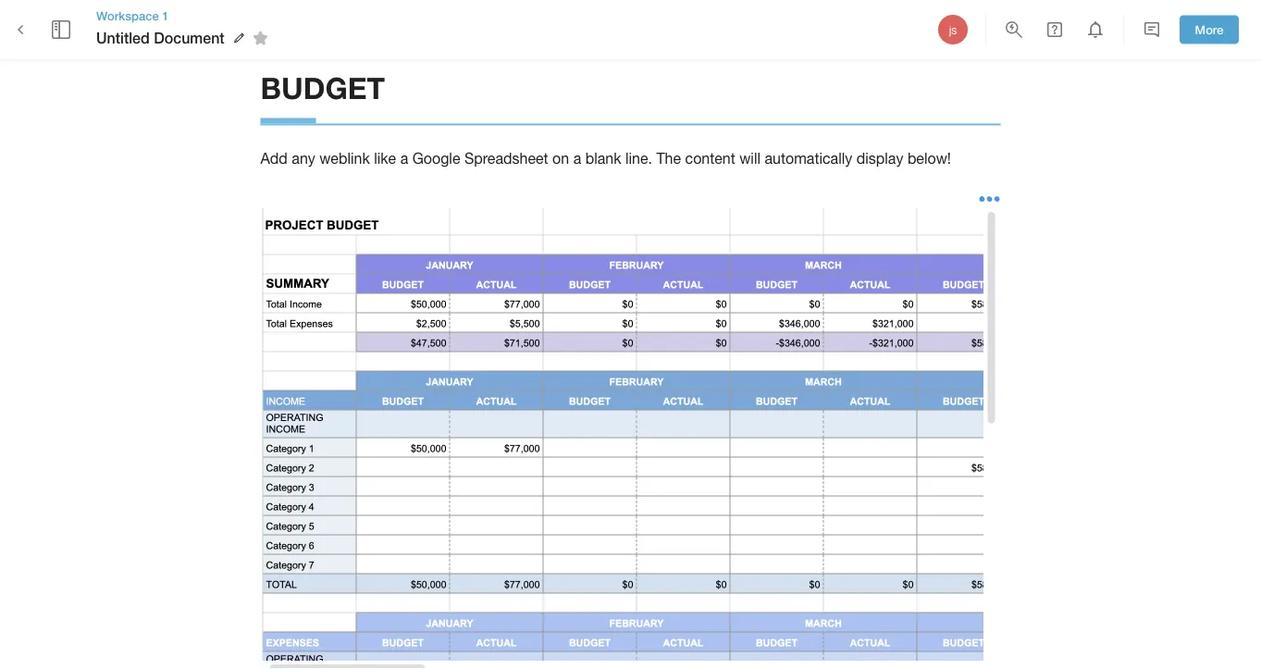 Task type: describe. For each thing, give the bounding box(es) containing it.
workspace
[[96, 8, 159, 23]]

untitled
[[96, 29, 150, 47]]

1 a from the left
[[400, 150, 408, 167]]

untitled document
[[96, 29, 225, 47]]

2 a from the left
[[573, 150, 581, 167]]

line.
[[626, 150, 652, 167]]

below!
[[908, 150, 951, 167]]

blank
[[586, 150, 621, 167]]

will
[[740, 150, 761, 167]]

add any weblink like a google spreadsheet on a blank line. the content will automatically display below!
[[261, 150, 951, 167]]

js button
[[936, 12, 971, 47]]

workspace 1
[[96, 8, 169, 23]]

display
[[857, 150, 904, 167]]

google
[[412, 150, 460, 167]]

favorite image
[[250, 27, 272, 49]]

spreadsheet
[[465, 150, 549, 167]]



Task type: locate. For each thing, give the bounding box(es) containing it.
more
[[1195, 22, 1224, 37]]

on
[[553, 150, 569, 167]]

a right on
[[573, 150, 581, 167]]

1
[[162, 8, 169, 23]]

1 horizontal spatial a
[[573, 150, 581, 167]]

any
[[292, 150, 315, 167]]

workspace 1 link
[[96, 7, 275, 24]]

a
[[400, 150, 408, 167], [573, 150, 581, 167]]

automatically
[[765, 150, 853, 167]]

like
[[374, 150, 396, 167]]

0 horizontal spatial a
[[400, 150, 408, 167]]

a right like
[[400, 150, 408, 167]]

budget
[[261, 70, 385, 105]]

add
[[261, 150, 288, 167]]

js
[[949, 23, 957, 36]]

content
[[685, 150, 736, 167]]

the
[[657, 150, 681, 167]]

more button
[[1180, 15, 1239, 44]]

weblink
[[320, 150, 370, 167]]

document
[[154, 29, 225, 47]]



Task type: vqa. For each thing, say whether or not it's contained in the screenshot.
entail.
no



